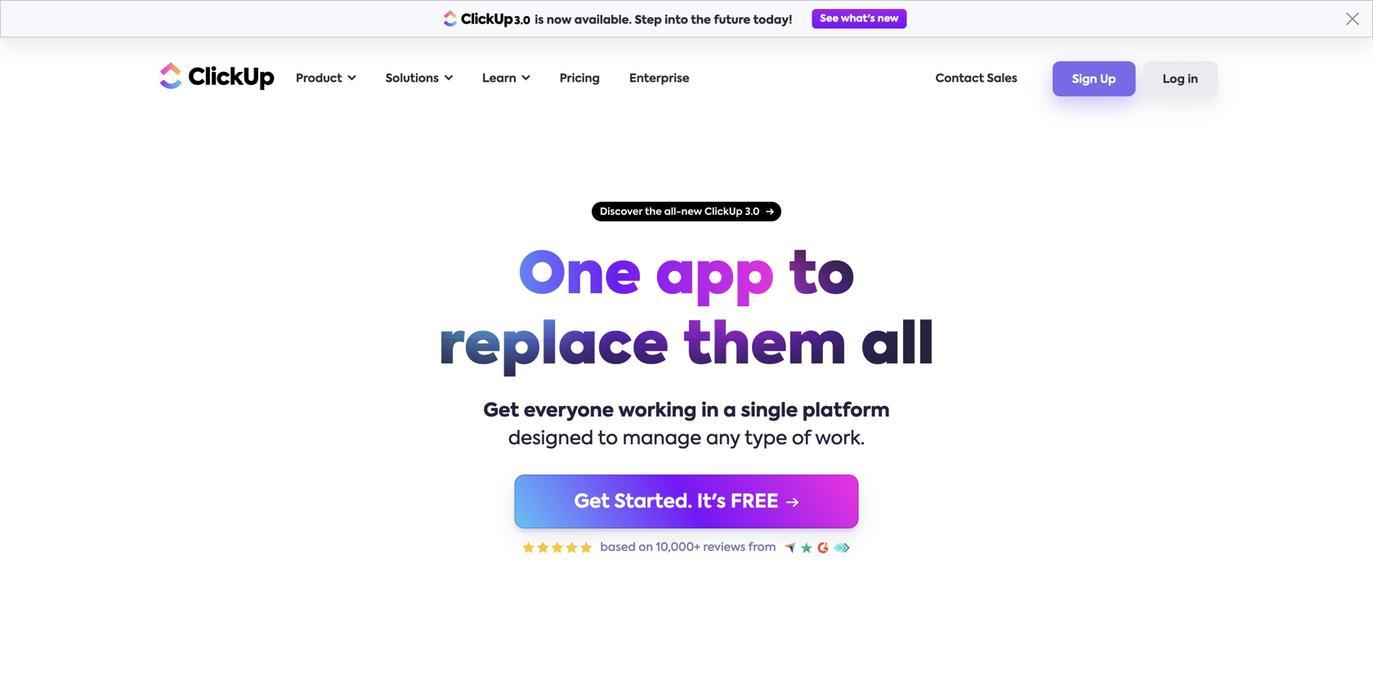 Task type: vqa. For each thing, say whether or not it's contained in the screenshot.
the right get
yes



Task type: locate. For each thing, give the bounding box(es) containing it.
five stars image
[[523, 542, 592, 554]]

one app to replace them all
[[439, 249, 935, 377]]

available.
[[575, 15, 632, 26]]

enterprise link
[[621, 62, 698, 96]]

0 horizontal spatial get
[[483, 403, 519, 421]]

on
[[639, 542, 653, 554]]

0 vertical spatial get
[[483, 403, 519, 421]]

0 horizontal spatial in
[[702, 403, 719, 421]]

get inside get started. it's free button
[[574, 493, 610, 512]]

1 vertical spatial to
[[598, 430, 618, 449]]

1 horizontal spatial in
[[1188, 74, 1199, 86]]

it's
[[697, 493, 726, 512]]

1 horizontal spatial get
[[574, 493, 610, 512]]

1 horizontal spatial to
[[789, 249, 855, 307]]

into
[[665, 15, 688, 26]]

0 horizontal spatial to
[[598, 430, 618, 449]]

is
[[535, 15, 544, 26]]

sign up
[[1073, 74, 1116, 86]]

sign
[[1073, 74, 1098, 86]]

product button
[[288, 62, 364, 96]]

1 vertical spatial in
[[702, 403, 719, 421]]

of
[[792, 430, 811, 449]]

the
[[691, 15, 711, 26]]

1 vertical spatial get
[[574, 493, 610, 512]]

free
[[731, 493, 779, 512]]

in left a
[[702, 403, 719, 421]]

to
[[789, 249, 855, 307], [598, 430, 618, 449]]

10,000+
[[656, 542, 701, 554]]

see what's new link
[[812, 9, 907, 29]]

clickup image
[[155, 60, 275, 91]]

in
[[1188, 74, 1199, 86], [702, 403, 719, 421]]

pricing link
[[552, 62, 608, 96]]

get up based
[[574, 493, 610, 512]]

contact
[[936, 73, 984, 85]]

log in
[[1163, 74, 1199, 86]]

log
[[1163, 74, 1185, 86]]

today!
[[753, 15, 793, 26]]

get up designed
[[483, 403, 519, 421]]

type
[[745, 430, 787, 449]]

working
[[619, 403, 697, 421]]

see
[[820, 14, 839, 24]]

solutions
[[386, 73, 439, 85]]

all
[[861, 320, 935, 377]]

up
[[1100, 74, 1116, 86]]

them
[[683, 320, 847, 377]]

platform
[[803, 403, 890, 421]]

get
[[483, 403, 519, 421], [574, 493, 610, 512]]

now
[[547, 15, 572, 26]]

0 vertical spatial to
[[789, 249, 855, 307]]

in right log
[[1188, 74, 1199, 86]]

one
[[518, 249, 642, 307]]



Task type: describe. For each thing, give the bounding box(es) containing it.
log in link
[[1143, 61, 1218, 96]]

get for get everyone working in a single platform
[[483, 403, 519, 421]]

contact sales link
[[928, 62, 1026, 96]]

enterprise
[[630, 73, 690, 85]]

sales
[[987, 73, 1018, 85]]

is now available. step into the future today!
[[535, 15, 793, 26]]

store reviews image
[[784, 542, 851, 554]]

clickup 3.0 image
[[443, 10, 531, 27]]

step
[[635, 15, 662, 26]]

to inside one app to replace them all
[[789, 249, 855, 307]]

get for get started. it's free
[[574, 493, 610, 512]]

based on 10,000+ reviews from
[[601, 542, 776, 554]]

contact sales
[[936, 73, 1018, 85]]

reviews
[[703, 542, 746, 554]]

learn button
[[474, 62, 539, 96]]

started.
[[614, 493, 693, 512]]

work.
[[816, 430, 865, 449]]

product
[[296, 73, 342, 85]]

designed
[[508, 430, 594, 449]]

discover the all-new clickup 3.0 image
[[592, 202, 782, 222]]

learn
[[482, 73, 516, 85]]

what's
[[841, 14, 875, 24]]

get everyone working in a single platform
[[483, 403, 890, 421]]

single
[[741, 403, 798, 421]]

any
[[706, 430, 741, 449]]

close button image
[[1347, 12, 1360, 25]]

replace
[[439, 320, 669, 377]]

from
[[749, 542, 776, 554]]

everyone
[[524, 403, 614, 421]]

future
[[714, 15, 751, 26]]

manage
[[623, 430, 702, 449]]

app
[[656, 249, 775, 307]]

see what's new
[[820, 14, 899, 24]]

sign up button
[[1053, 61, 1136, 96]]

new
[[878, 14, 899, 24]]

designed to manage any type of work.
[[508, 430, 865, 449]]

get started. it's free
[[574, 493, 779, 512]]

based
[[601, 542, 636, 554]]

solutions button
[[377, 62, 461, 96]]

0 vertical spatial in
[[1188, 74, 1199, 86]]

a
[[724, 403, 737, 421]]

pricing
[[560, 73, 600, 85]]

get started. it's free button
[[515, 475, 859, 529]]



